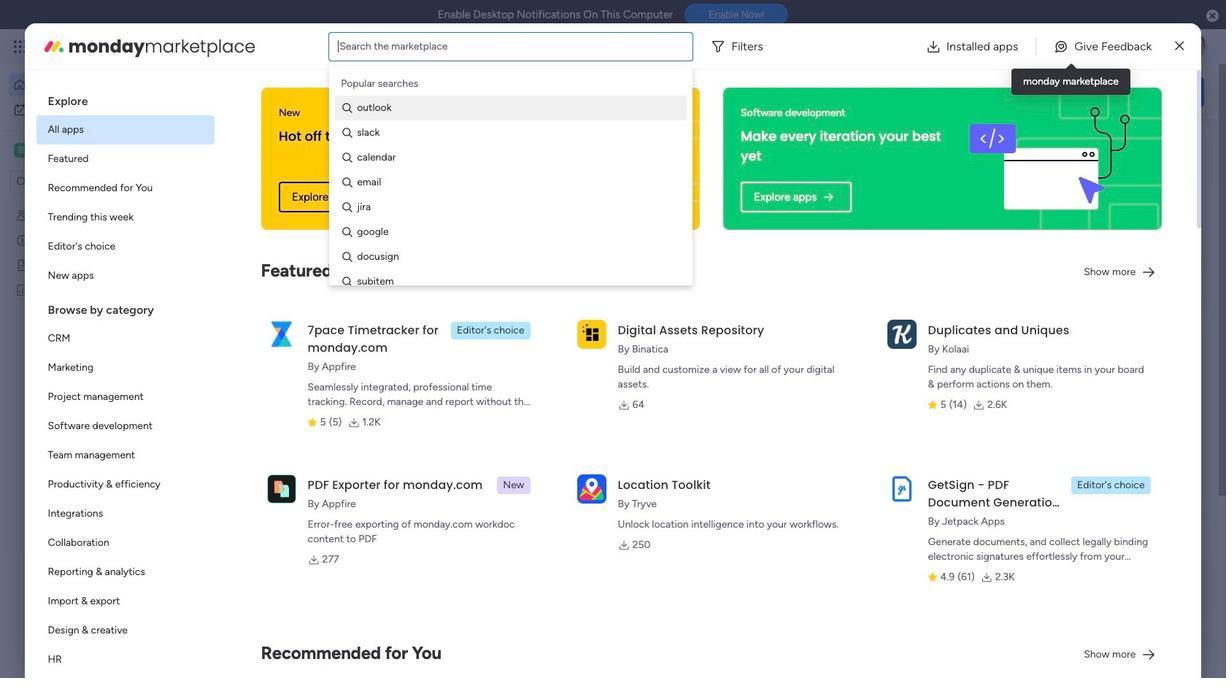 Task type: vqa. For each thing, say whether or not it's contained in the screenshot.
TERRY TURTLE image
yes



Task type: describe. For each thing, give the bounding box(es) containing it.
1 check circle image from the top
[[1007, 166, 1017, 177]]

quick search results list box
[[226, 166, 951, 538]]

0 horizontal spatial component image
[[244, 498, 257, 511]]

1 horizontal spatial monday marketplace image
[[1064, 39, 1078, 54]]

select product image
[[13, 39, 28, 54]]

0 vertical spatial component image
[[483, 319, 496, 332]]

terry turtle image
[[1186, 35, 1209, 58]]

public dashboard image
[[15, 283, 29, 296]]

0 horizontal spatial monday marketplace image
[[42, 35, 65, 58]]

see plans image
[[242, 39, 255, 55]]

Search in workspace field
[[31, 173, 122, 190]]

v2 bolt switch image
[[1111, 84, 1120, 100]]

help image
[[1132, 39, 1146, 54]]

search everything image
[[1099, 39, 1114, 54]]

workspace image
[[14, 142, 28, 158]]

0 horizontal spatial banner logo image
[[563, 111, 683, 207]]

2 image
[[1010, 30, 1024, 46]]

2 check circle image from the top
[[1007, 185, 1017, 196]]



Task type: locate. For each thing, give the bounding box(es) containing it.
monday marketplace image right invite members image
[[1064, 39, 1078, 54]]

2 vertical spatial check circle image
[[1007, 222, 1017, 233]]

workspace selection element
[[14, 142, 92, 159]]

invite members image
[[1032, 39, 1046, 54]]

1 horizontal spatial banner logo image
[[955, 88, 1145, 230]]

monday marketplace image right select product image
[[42, 35, 65, 58]]

1 heading from the top
[[36, 82, 214, 115]]

component image
[[483, 319, 496, 332], [244, 498, 257, 511]]

v2 user feedback image
[[997, 83, 1008, 100]]

0 vertical spatial dapulse x slim image
[[1176, 38, 1184, 55]]

component image
[[721, 319, 734, 332]]

public board image
[[244, 475, 260, 491]]

check circle image
[[1007, 166, 1017, 177], [1007, 185, 1017, 196], [1007, 222, 1017, 233]]

terry turtle image
[[260, 629, 289, 659]]

dapulse close image
[[1207, 9, 1219, 23]]

1 vertical spatial component image
[[244, 498, 257, 511]]

remove from favorites image
[[433, 475, 448, 490]]

3 check circle image from the top
[[1007, 222, 1017, 233]]

2 heading from the top
[[36, 291, 214, 324]]

app logo image
[[267, 320, 296, 349], [577, 320, 606, 349], [887, 320, 917, 349], [267, 474, 296, 504], [577, 474, 606, 504], [887, 474, 917, 504]]

1 vertical spatial dapulse x slim image
[[1183, 135, 1200, 153]]

1 vertical spatial heading
[[36, 291, 214, 324]]

notifications image
[[967, 39, 982, 54]]

1 horizontal spatial component image
[[483, 319, 496, 332]]

0 vertical spatial heading
[[36, 82, 214, 115]]

banner logo image
[[955, 88, 1145, 230], [563, 111, 683, 207]]

dapulse x slim image
[[1176, 38, 1184, 55], [1183, 135, 1200, 153]]

1 vertical spatial check circle image
[[1007, 185, 1017, 196]]

monday marketplace image
[[42, 35, 65, 58], [1064, 39, 1078, 54]]

0 vertical spatial check circle image
[[1007, 166, 1017, 177]]

circle o image
[[1007, 204, 1017, 214]]

list box
[[36, 82, 214, 678], [0, 200, 186, 499]]

public board image
[[15, 258, 29, 272]]

templates image image
[[999, 323, 1191, 424]]

heading
[[36, 82, 214, 115], [36, 291, 214, 324]]

update feed image
[[999, 39, 1014, 54]]

option
[[9, 73, 177, 96], [9, 98, 177, 121], [36, 115, 214, 145], [36, 145, 214, 174], [36, 174, 214, 203], [0, 202, 186, 205], [36, 203, 214, 232], [36, 232, 214, 261], [36, 261, 214, 291], [36, 324, 214, 353], [36, 353, 214, 383], [36, 383, 214, 412], [36, 412, 214, 441], [36, 441, 214, 470], [36, 470, 214, 499], [36, 499, 214, 529], [36, 529, 214, 558], [36, 558, 214, 587], [36, 587, 214, 616], [36, 616, 214, 645], [36, 645, 214, 675]]



